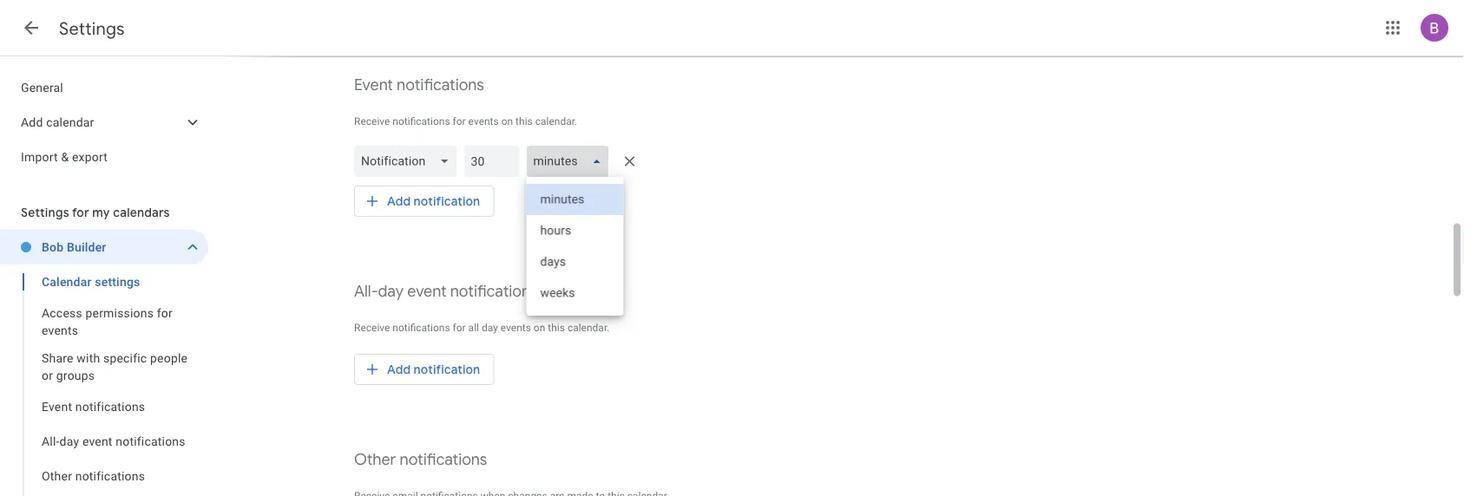 Task type: describe. For each thing, give the bounding box(es) containing it.
settings heading
[[59, 17, 125, 40]]

settings for settings
[[59, 17, 125, 40]]

settings for my calendars tree
[[0, 230, 208, 497]]

0 vertical spatial event notifications
[[354, 75, 484, 95]]

1 horizontal spatial all-day event notifications
[[354, 282, 538, 302]]

add notification for first add notification button from the top
[[387, 194, 480, 209]]

specific
[[103, 351, 147, 366]]

groups
[[56, 369, 95, 383]]

30 minutes before element
[[354, 142, 882, 316]]

1 vertical spatial day
[[482, 322, 498, 334]]

add calendar
[[21, 115, 94, 129]]

for for calendar settings
[[157, 306, 173, 320]]

my
[[92, 205, 110, 221]]

calendar settings
[[42, 275, 140, 289]]

or
[[42, 369, 53, 383]]

receive notifications for all day events on this calendar.
[[354, 322, 610, 334]]

day inside "settings for my calendars" "tree"
[[60, 435, 79, 449]]

calendar
[[42, 275, 92, 289]]

settings
[[95, 275, 140, 289]]

bob
[[42, 240, 64, 254]]

with
[[77, 351, 100, 366]]

0 vertical spatial day
[[378, 282, 404, 302]]

all-day event notifications inside "settings for my calendars" "tree"
[[42, 435, 186, 449]]

general
[[21, 80, 63, 95]]

people
[[150, 351, 188, 366]]

go back image
[[21, 17, 42, 38]]

3 option from the top
[[527, 247, 624, 278]]

permissions
[[86, 306, 154, 320]]

notification for first add notification button from the top
[[414, 194, 480, 209]]

bob builder tree item
[[0, 230, 208, 265]]

receive for all-
[[354, 322, 390, 334]]

events for event notifications
[[469, 115, 499, 128]]

1 vertical spatial add
[[387, 194, 411, 209]]

settings for settings for my calendars
[[21, 205, 69, 221]]

access permissions for events
[[42, 306, 173, 338]]

calendars
[[113, 205, 170, 221]]

1 vertical spatial this
[[548, 322, 565, 334]]

&
[[61, 150, 69, 164]]

other inside "settings for my calendars" "tree"
[[42, 469, 72, 484]]

Minutes in advance for notification number field
[[471, 146, 513, 177]]

1 horizontal spatial event
[[407, 282, 447, 302]]

tree containing general
[[0, 70, 208, 175]]

1 horizontal spatial other
[[354, 450, 396, 470]]



Task type: vqa. For each thing, say whether or not it's contained in the screenshot.
Settings corresponding to Settings
yes



Task type: locate. For each thing, give the bounding box(es) containing it.
0 vertical spatial calendar.
[[535, 115, 578, 128]]

add notification for second add notification button from the top of the page
[[387, 362, 480, 378]]

option
[[527, 184, 624, 215], [527, 215, 624, 247], [527, 247, 624, 278], [527, 278, 624, 309]]

unit of time selection list box
[[527, 177, 624, 316]]

calendar.
[[535, 115, 578, 128], [568, 322, 610, 334]]

1 horizontal spatial event notifications
[[354, 75, 484, 95]]

None field
[[354, 146, 464, 177], [527, 146, 616, 177], [354, 146, 464, 177], [527, 146, 616, 177]]

events inside access permissions for events
[[42, 323, 78, 338]]

builder
[[67, 240, 106, 254]]

1 vertical spatial event
[[42, 400, 72, 414]]

1 vertical spatial all-
[[42, 435, 60, 449]]

add notification button down minutes in advance for notification number field
[[354, 181, 494, 222]]

0 vertical spatial this
[[516, 115, 533, 128]]

access
[[42, 306, 82, 320]]

2 option from the top
[[527, 215, 624, 247]]

receive
[[354, 115, 390, 128], [354, 322, 390, 334]]

0 horizontal spatial event notifications
[[42, 400, 145, 414]]

event
[[354, 75, 393, 95], [42, 400, 72, 414]]

events down access
[[42, 323, 78, 338]]

settings
[[59, 17, 125, 40], [21, 205, 69, 221]]

2 vertical spatial day
[[60, 435, 79, 449]]

1 vertical spatial receive
[[354, 322, 390, 334]]

1 vertical spatial settings
[[21, 205, 69, 221]]

add notification button
[[354, 181, 494, 222], [354, 349, 494, 391]]

2 vertical spatial add
[[387, 362, 411, 378]]

for inside access permissions for events
[[157, 306, 173, 320]]

1 notification from the top
[[414, 194, 480, 209]]

0 vertical spatial all-
[[354, 282, 378, 302]]

for for event notifications
[[453, 115, 466, 128]]

other notifications
[[354, 450, 487, 470], [42, 469, 145, 484]]

tree
[[0, 70, 208, 175]]

share with specific people or groups
[[42, 351, 188, 383]]

0 horizontal spatial event
[[42, 400, 72, 414]]

1 horizontal spatial other notifications
[[354, 450, 487, 470]]

events up minutes in advance for notification number field
[[469, 115, 499, 128]]

2 horizontal spatial day
[[482, 322, 498, 334]]

settings for my calendars
[[21, 205, 170, 221]]

1 vertical spatial calendar.
[[568, 322, 610, 334]]

group
[[0, 265, 208, 497]]

0 vertical spatial receive
[[354, 115, 390, 128]]

calendar
[[46, 115, 94, 129]]

1 receive from the top
[[354, 115, 390, 128]]

0 vertical spatial event
[[407, 282, 447, 302]]

event up receive notifications for all day events on this calendar. on the bottom left of page
[[407, 282, 447, 302]]

notification for second add notification button from the top of the page
[[414, 362, 480, 378]]

1 vertical spatial on
[[534, 322, 546, 334]]

0 vertical spatial add
[[21, 115, 43, 129]]

2 receive from the top
[[354, 322, 390, 334]]

events for calendar settings
[[42, 323, 78, 338]]

0 horizontal spatial other
[[42, 469, 72, 484]]

export
[[72, 150, 108, 164]]

add notification
[[387, 194, 480, 209], [387, 362, 480, 378]]

notifications
[[397, 75, 484, 95], [393, 115, 450, 128], [450, 282, 538, 302], [393, 322, 450, 334], [75, 400, 145, 414], [116, 435, 186, 449], [400, 450, 487, 470], [75, 469, 145, 484]]

0 vertical spatial settings
[[59, 17, 125, 40]]

all- inside "settings for my calendars" "tree"
[[42, 435, 60, 449]]

event notifications down groups
[[42, 400, 145, 414]]

1 option from the top
[[527, 184, 624, 215]]

all-day event notifications up all
[[354, 282, 538, 302]]

1 vertical spatial add notification
[[387, 362, 480, 378]]

tree item
[[0, 494, 208, 497]]

share
[[42, 351, 74, 366]]

1 horizontal spatial events
[[469, 115, 499, 128]]

receive notifications for events on this calendar.
[[354, 115, 578, 128]]

2 add notification from the top
[[387, 362, 480, 378]]

0 horizontal spatial day
[[60, 435, 79, 449]]

notification
[[414, 194, 480, 209], [414, 362, 480, 378]]

1 add notification button from the top
[[354, 181, 494, 222]]

1 vertical spatial all-day event notifications
[[42, 435, 186, 449]]

notification down all
[[414, 362, 480, 378]]

0 horizontal spatial on
[[502, 115, 513, 128]]

0 vertical spatial notification
[[414, 194, 480, 209]]

0 vertical spatial add notification button
[[354, 181, 494, 222]]

event
[[407, 282, 447, 302], [82, 435, 113, 449]]

0 vertical spatial event
[[354, 75, 393, 95]]

events right all
[[501, 322, 531, 334]]

bob builder
[[42, 240, 106, 254]]

1 horizontal spatial event
[[354, 75, 393, 95]]

other notifications inside "settings for my calendars" "tree"
[[42, 469, 145, 484]]

event notifications up receive notifications for events on this calendar.
[[354, 75, 484, 95]]

2 add notification button from the top
[[354, 349, 494, 391]]

on
[[502, 115, 513, 128], [534, 322, 546, 334]]

event down groups
[[82, 435, 113, 449]]

on up minutes in advance for notification number field
[[502, 115, 513, 128]]

0 vertical spatial add notification
[[387, 194, 480, 209]]

1 horizontal spatial on
[[534, 322, 546, 334]]

1 horizontal spatial day
[[378, 282, 404, 302]]

receive for event
[[354, 115, 390, 128]]

event inside "settings for my calendars" "tree"
[[82, 435, 113, 449]]

1 vertical spatial notification
[[414, 362, 480, 378]]

1 horizontal spatial this
[[548, 322, 565, 334]]

0 horizontal spatial all-
[[42, 435, 60, 449]]

0 horizontal spatial this
[[516, 115, 533, 128]]

0 vertical spatial on
[[502, 115, 513, 128]]

0 horizontal spatial all-day event notifications
[[42, 435, 186, 449]]

other
[[354, 450, 396, 470], [42, 469, 72, 484]]

for
[[453, 115, 466, 128], [72, 205, 89, 221], [157, 306, 173, 320], [453, 322, 466, 334]]

2 notification from the top
[[414, 362, 480, 378]]

4 option from the top
[[527, 278, 624, 309]]

on right all
[[534, 322, 546, 334]]

all-day event notifications
[[354, 282, 538, 302], [42, 435, 186, 449]]

0 vertical spatial all-day event notifications
[[354, 282, 538, 302]]

event notifications
[[354, 75, 484, 95], [42, 400, 145, 414]]

day
[[378, 282, 404, 302], [482, 322, 498, 334], [60, 435, 79, 449]]

2 horizontal spatial events
[[501, 322, 531, 334]]

0 horizontal spatial event
[[82, 435, 113, 449]]

add notification button down all
[[354, 349, 494, 391]]

import & export
[[21, 150, 108, 164]]

this
[[516, 115, 533, 128], [548, 322, 565, 334]]

events
[[469, 115, 499, 128], [501, 322, 531, 334], [42, 323, 78, 338]]

add notification down all
[[387, 362, 480, 378]]

for for all-day event notifications
[[453, 322, 466, 334]]

settings up the "bob"
[[21, 205, 69, 221]]

settings right go back icon at the top left
[[59, 17, 125, 40]]

0 horizontal spatial events
[[42, 323, 78, 338]]

1 add notification from the top
[[387, 194, 480, 209]]

all
[[469, 322, 479, 334]]

group containing calendar settings
[[0, 265, 208, 497]]

import
[[21, 150, 58, 164]]

add notification down minutes in advance for notification number field
[[387, 194, 480, 209]]

all-day event notifications down share with specific people or groups
[[42, 435, 186, 449]]

1 vertical spatial event
[[82, 435, 113, 449]]

add inside tree
[[21, 115, 43, 129]]

event inside "settings for my calendars" "tree"
[[42, 400, 72, 414]]

0 horizontal spatial other notifications
[[42, 469, 145, 484]]

add
[[21, 115, 43, 129], [387, 194, 411, 209], [387, 362, 411, 378]]

1 vertical spatial add notification button
[[354, 349, 494, 391]]

notification down minutes in advance for notification number field
[[414, 194, 480, 209]]

all-
[[354, 282, 378, 302], [42, 435, 60, 449]]

1 horizontal spatial all-
[[354, 282, 378, 302]]

event notifications inside "settings for my calendars" "tree"
[[42, 400, 145, 414]]

1 vertical spatial event notifications
[[42, 400, 145, 414]]



